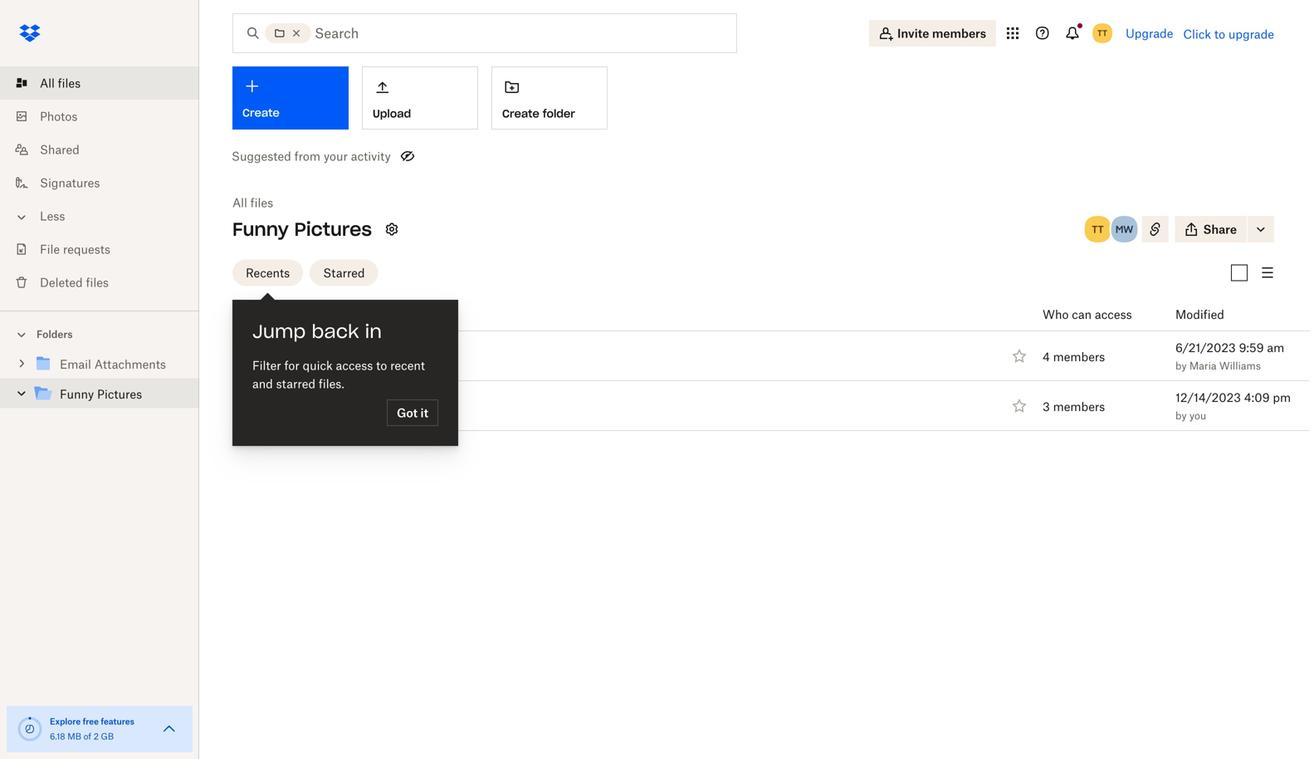 Task type: describe. For each thing, give the bounding box(es) containing it.
add to starred image for 4 members
[[1010, 346, 1030, 366]]

suggested from your activity
[[232, 149, 391, 163]]

files for deleted files "link" at left
[[86, 275, 109, 289]]

funny inside "link"
[[60, 387, 94, 401]]

members for 3 members
[[1054, 399, 1106, 414]]

table containing name
[[196, 298, 1311, 431]]

funny pictures inside "link"
[[60, 387, 142, 401]]

starred
[[276, 377, 316, 391]]

3 members
[[1043, 399, 1106, 414]]

filter for quick access to recent and starred files.
[[253, 358, 425, 391]]

email
[[60, 357, 91, 371]]

signatures link
[[13, 166, 199, 199]]

6/21/2023 9:59 am by maria williams
[[1176, 341, 1285, 372]]

less
[[40, 209, 65, 223]]

modified
[[1176, 307, 1225, 321]]

upgrade
[[1126, 26, 1174, 40]]

12/14/2023 4:09 pm by you
[[1176, 390, 1292, 422]]

create button
[[233, 66, 349, 130]]

invite
[[898, 26, 930, 40]]

name image.png, modified 6/21/2023 9:59 am, element
[[196, 331, 1311, 381]]

modified button
[[1176, 304, 1268, 324]]

tt for tt button
[[1093, 223, 1104, 236]]

0 vertical spatial funny
[[233, 218, 289, 241]]

4:09
[[1245, 390, 1270, 405]]

all inside list item
[[40, 76, 55, 90]]

deleted files
[[40, 275, 109, 289]]

4 members button
[[1043, 348, 1106, 366]]

1 horizontal spatial all
[[233, 196, 247, 210]]

share button
[[1176, 216, 1248, 243]]

photos link
[[13, 100, 199, 133]]

got it button
[[387, 400, 439, 426]]

access inside filter for quick access to recent and starred files.
[[336, 358, 373, 373]]

who can access
[[1043, 307, 1133, 321]]

Search in folder "Funny Pictures" text field
[[315, 23, 703, 43]]

all files inside list item
[[40, 76, 81, 90]]

back
[[312, 320, 359, 343]]

you
[[1190, 409, 1207, 422]]

6/21/2023
[[1176, 341, 1237, 355]]

click
[[1184, 27, 1212, 41]]

folders
[[37, 328, 73, 341]]

click to upgrade link
[[1184, 27, 1275, 41]]

activity
[[351, 149, 391, 163]]

starred
[[323, 266, 365, 280]]

free
[[83, 716, 99, 727]]

maria
[[1190, 360, 1217, 372]]

pm
[[1274, 390, 1292, 405]]

quick
[[303, 358, 333, 373]]

9:59
[[1240, 341, 1265, 355]]

12/14/2023
[[1176, 390, 1242, 405]]

for
[[284, 358, 300, 373]]

2 horizontal spatial files
[[251, 196, 273, 210]]

recents button
[[233, 260, 303, 286]]

image.png link
[[286, 346, 344, 366]]

/funny pictures/pikatwo.png image
[[245, 392, 273, 420]]

4
[[1043, 350, 1051, 364]]

it
[[421, 406, 429, 420]]

create for create
[[243, 106, 280, 120]]

name button
[[233, 304, 1003, 324]]

files.
[[319, 377, 344, 391]]

2
[[94, 731, 99, 742]]

folders button
[[0, 321, 199, 346]]

recent
[[390, 358, 425, 373]]

1 horizontal spatial all files
[[233, 196, 273, 210]]

upload button
[[362, 66, 478, 130]]

name
[[233, 307, 266, 321]]

/funny pictures/image.png image
[[245, 342, 273, 370]]

group containing email attachments
[[0, 346, 199, 422]]

shared link
[[13, 133, 199, 166]]

got
[[397, 406, 418, 420]]

share
[[1204, 222, 1238, 236]]

am
[[1268, 341, 1285, 355]]

file requests link
[[13, 233, 199, 266]]

quota usage element
[[17, 716, 43, 743]]

photos
[[40, 109, 78, 123]]

0 horizontal spatial all files link
[[13, 66, 199, 100]]

file requests
[[40, 242, 110, 256]]



Task type: locate. For each thing, give the bounding box(es) containing it.
by left maria
[[1176, 360, 1187, 372]]

files down suggested
[[251, 196, 273, 210]]

3 members button
[[1043, 397, 1106, 416]]

0 horizontal spatial pictures
[[97, 387, 142, 401]]

table
[[196, 298, 1311, 431]]

folder
[[543, 107, 575, 120]]

filter
[[253, 358, 281, 373]]

1 add to starred image from the top
[[1010, 346, 1030, 366]]

0 vertical spatial all files link
[[13, 66, 199, 100]]

by
[[1176, 360, 1187, 372], [1176, 409, 1187, 422]]

dropbox image
[[13, 17, 47, 50]]

1 vertical spatial pictures
[[97, 387, 142, 401]]

members for invite members
[[933, 26, 987, 40]]

1 horizontal spatial files
[[86, 275, 109, 289]]

0 vertical spatial members
[[933, 26, 987, 40]]

0 horizontal spatial create
[[243, 106, 280, 120]]

add to starred image
[[1010, 346, 1030, 366], [1010, 396, 1030, 416]]

files inside list item
[[58, 76, 81, 90]]

all files down suggested
[[233, 196, 273, 210]]

1 vertical spatial all files
[[233, 196, 273, 210]]

by inside 6/21/2023 9:59 am by maria williams
[[1176, 360, 1187, 372]]

0 vertical spatial tt
[[1098, 28, 1108, 38]]

requests
[[63, 242, 110, 256]]

file
[[40, 242, 60, 256]]

add to starred image for 3 members
[[1010, 396, 1030, 416]]

create inside "button"
[[503, 107, 540, 120]]

tt button
[[1084, 214, 1113, 244]]

to inside filter for quick access to recent and starred files.
[[376, 358, 387, 373]]

funny pictures link
[[33, 383, 186, 406]]

create folder button
[[492, 66, 608, 130]]

jump back in
[[253, 320, 382, 343]]

funny pictures down email attachments 'link' in the top left of the page
[[60, 387, 142, 401]]

who
[[1043, 307, 1069, 321]]

1 horizontal spatial funny
[[233, 218, 289, 241]]

members right 4
[[1054, 350, 1106, 364]]

mw button
[[1110, 214, 1140, 244]]

0 horizontal spatial all
[[40, 76, 55, 90]]

deleted files link
[[13, 266, 199, 299]]

williams
[[1220, 360, 1262, 372]]

invite members
[[898, 26, 987, 40]]

access up files.
[[336, 358, 373, 373]]

0 vertical spatial access
[[1095, 307, 1133, 321]]

deleted
[[40, 275, 83, 289]]

1 vertical spatial tt
[[1093, 223, 1104, 236]]

invite members button
[[870, 20, 997, 47]]

image.png
[[286, 349, 344, 363]]

0 vertical spatial funny pictures
[[233, 218, 372, 241]]

0 vertical spatial add to starred image
[[1010, 346, 1030, 366]]

all files up 'photos'
[[40, 76, 81, 90]]

1 horizontal spatial to
[[1215, 27, 1226, 41]]

2 add to starred image from the top
[[1010, 396, 1030, 416]]

tt
[[1098, 28, 1108, 38], [1093, 223, 1104, 236]]

2 vertical spatial members
[[1054, 399, 1106, 414]]

tt inside popup button
[[1098, 28, 1108, 38]]

tt inside button
[[1093, 223, 1104, 236]]

members right "3"
[[1054, 399, 1106, 414]]

explore free features 6.18 mb of 2 gb
[[50, 716, 134, 742]]

tt left upgrade link
[[1098, 28, 1108, 38]]

0 vertical spatial all
[[40, 76, 55, 90]]

members inside name image.png, modified 6/21/2023 9:59 am, element
[[1054, 350, 1106, 364]]

funny
[[233, 218, 289, 241], [60, 387, 94, 401]]

create folder
[[503, 107, 575, 120]]

shared
[[40, 142, 80, 157]]

1 horizontal spatial access
[[1095, 307, 1133, 321]]

1 vertical spatial funny
[[60, 387, 94, 401]]

in
[[365, 320, 382, 343]]

mb
[[67, 731, 81, 742]]

1 vertical spatial add to starred image
[[1010, 396, 1030, 416]]

all up 'photos'
[[40, 76, 55, 90]]

attachments
[[94, 357, 166, 371]]

all files
[[40, 76, 81, 90], [233, 196, 273, 210]]

members right invite
[[933, 26, 987, 40]]

members for 4 members
[[1054, 350, 1106, 364]]

2 by from the top
[[1176, 409, 1187, 422]]

recents
[[246, 266, 290, 280]]

upgrade link
[[1126, 26, 1174, 40]]

all
[[40, 76, 55, 90], [233, 196, 247, 210]]

all files link up 'photos'
[[13, 66, 199, 100]]

0 horizontal spatial access
[[336, 358, 373, 373]]

to left recent
[[376, 358, 387, 373]]

1 horizontal spatial funny pictures
[[233, 218, 372, 241]]

tt button
[[1090, 20, 1116, 47]]

6.18
[[50, 731, 65, 742]]

pictures inside "link"
[[97, 387, 142, 401]]

of
[[84, 731, 91, 742]]

funny pictures
[[233, 218, 372, 241], [60, 387, 142, 401]]

mw
[[1116, 223, 1134, 236]]

pictures up starred button
[[294, 218, 372, 241]]

and
[[253, 377, 273, 391]]

1 vertical spatial access
[[336, 358, 373, 373]]

jump
[[253, 320, 306, 343]]

1 vertical spatial to
[[376, 358, 387, 373]]

create for create folder
[[503, 107, 540, 120]]

add to starred image inside name pikatwo.png, modified 12/14/2023 4:09 pm, element
[[1010, 396, 1030, 416]]

add to starred image left "3"
[[1010, 396, 1030, 416]]

can
[[1073, 307, 1092, 321]]

by left you
[[1176, 409, 1187, 422]]

tt for tt popup button
[[1098, 28, 1108, 38]]

0 vertical spatial files
[[58, 76, 81, 90]]

signatures
[[40, 176, 100, 190]]

0 vertical spatial pictures
[[294, 218, 372, 241]]

2 vertical spatial files
[[86, 275, 109, 289]]

got it
[[397, 406, 429, 420]]

to
[[1215, 27, 1226, 41], [376, 358, 387, 373]]

to right click
[[1215, 27, 1226, 41]]

starred button
[[310, 260, 378, 286]]

add to starred image inside name image.png, modified 6/21/2023 9:59 am, element
[[1010, 346, 1030, 366]]

gb
[[101, 731, 114, 742]]

email attachments link
[[33, 353, 186, 376]]

1 vertical spatial files
[[251, 196, 273, 210]]

pictures
[[294, 218, 372, 241], [97, 387, 142, 401]]

1 vertical spatial all
[[233, 196, 247, 210]]

0 horizontal spatial files
[[58, 76, 81, 90]]

all files list item
[[0, 66, 199, 100]]

funny pictures up recents button
[[233, 218, 372, 241]]

access inside 'table'
[[1095, 307, 1133, 321]]

tt left mw
[[1093, 223, 1104, 236]]

access right can on the top right of the page
[[1095, 307, 1133, 321]]

by for 6/21/2023 9:59 am
[[1176, 360, 1187, 372]]

members inside name pikatwo.png, modified 12/14/2023 4:09 pm, element
[[1054, 399, 1106, 414]]

0 vertical spatial all files
[[40, 76, 81, 90]]

name pikatwo.png, modified 12/14/2023 4:09 pm, element
[[196, 381, 1311, 431]]

click to upgrade
[[1184, 27, 1275, 41]]

create up suggested
[[243, 106, 280, 120]]

all down suggested
[[233, 196, 247, 210]]

add to starred image left 4
[[1010, 346, 1030, 366]]

all files link down suggested
[[233, 194, 273, 211]]

by inside 12/14/2023 4:09 pm by you
[[1176, 409, 1187, 422]]

0 vertical spatial to
[[1215, 27, 1226, 41]]

0 horizontal spatial all files
[[40, 76, 81, 90]]

group
[[0, 346, 199, 422]]

1 horizontal spatial all files link
[[233, 194, 273, 211]]

0 vertical spatial by
[[1176, 360, 1187, 372]]

funny up recents button
[[233, 218, 289, 241]]

1 vertical spatial by
[[1176, 409, 1187, 422]]

list
[[0, 56, 199, 311]]

folder settings image
[[382, 219, 402, 239]]

0 horizontal spatial funny
[[60, 387, 94, 401]]

from
[[295, 149, 321, 163]]

your
[[324, 149, 348, 163]]

pictures down email attachments
[[97, 387, 142, 401]]

access
[[1095, 307, 1133, 321], [336, 358, 373, 373]]

1 horizontal spatial create
[[503, 107, 540, 120]]

files
[[58, 76, 81, 90], [251, 196, 273, 210], [86, 275, 109, 289]]

1 vertical spatial all files link
[[233, 194, 273, 211]]

files up 'photos'
[[58, 76, 81, 90]]

files for leftmost all files link
[[58, 76, 81, 90]]

files down file requests link
[[86, 275, 109, 289]]

0 horizontal spatial funny pictures
[[60, 387, 142, 401]]

list containing all files
[[0, 56, 199, 311]]

3
[[1043, 399, 1051, 414]]

all files link
[[13, 66, 199, 100], [233, 194, 273, 211]]

create inside popup button
[[243, 106, 280, 120]]

create left folder
[[503, 107, 540, 120]]

suggested
[[232, 149, 291, 163]]

upgrade
[[1229, 27, 1275, 41]]

files inside "link"
[[86, 275, 109, 289]]

4 members
[[1043, 350, 1106, 364]]

explore
[[50, 716, 81, 727]]

by for 12/14/2023 4:09 pm
[[1176, 409, 1187, 422]]

members
[[933, 26, 987, 40], [1054, 350, 1106, 364], [1054, 399, 1106, 414]]

features
[[101, 716, 134, 727]]

upload
[[373, 107, 411, 120]]

1 vertical spatial members
[[1054, 350, 1106, 364]]

0 horizontal spatial to
[[376, 358, 387, 373]]

1 horizontal spatial pictures
[[294, 218, 372, 241]]

1 vertical spatial funny pictures
[[60, 387, 142, 401]]

less image
[[13, 209, 30, 226]]

email attachments
[[60, 357, 166, 371]]

funny down email
[[60, 387, 94, 401]]

1 by from the top
[[1176, 360, 1187, 372]]



Task type: vqa. For each thing, say whether or not it's contained in the screenshot.
Dropbox. on the bottom of the page
no



